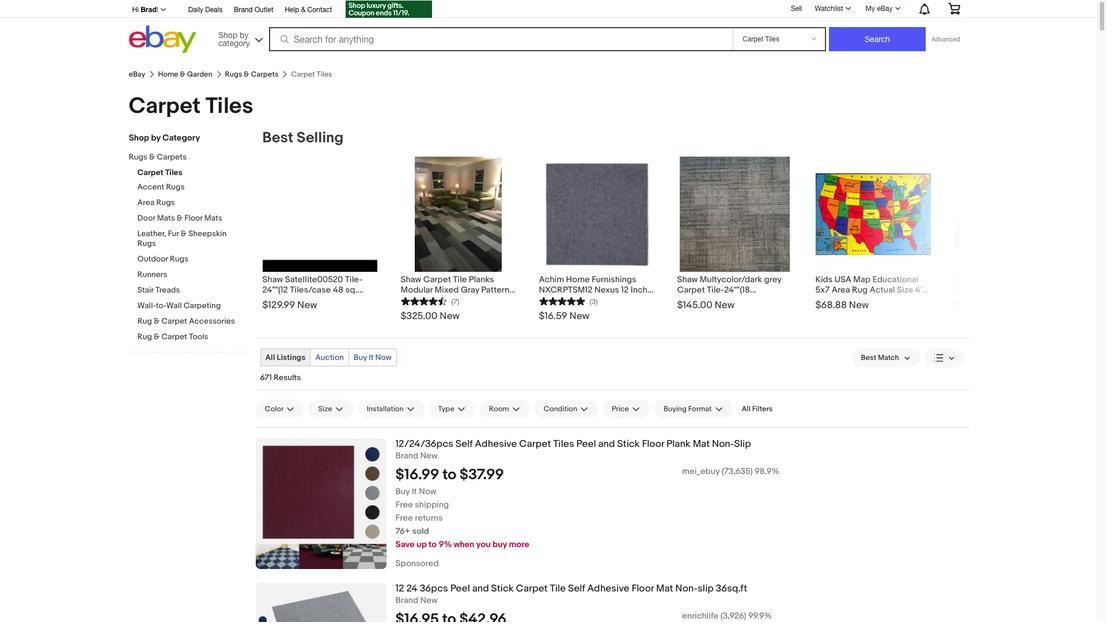Task type: vqa. For each thing, say whether or not it's contained in the screenshot.
24""(18
yes



Task type: describe. For each thing, give the bounding box(es) containing it.
wall
[[166, 301, 182, 311]]

rectangles
[[446, 295, 491, 306]]

tile inside shaw grasshopper carpet tile - 2' ' (12 tiles/case 48 sq.ft.)
[[954, 285, 968, 296]]

auction link
[[311, 349, 348, 366]]

tiles for 12/24/36pcs
[[553, 438, 574, 450]]

1 free from the top
[[396, 499, 413, 510]]

best for best selling
[[262, 129, 293, 147]]

tile inside shaw carpet tile planks modular mixed gray patterns 1035 sq ft rectangles
[[453, 274, 467, 285]]

type
[[438, 404, 454, 414]]

(3) link
[[539, 296, 598, 307]]

stair treads link
[[137, 285, 247, 296]]

tiles/case inside shaw satellite00520 tile- 24""(12 tiles/case 48 sq. ft./case
[[290, 285, 331, 296]]

4.6 out of 5 stars image
[[401, 296, 447, 307]]

stick inside 12 24 36pcs peel and stick carpet tile self adhesive floor mat non-slip 36sq.ft brand new
[[491, 583, 514, 595]]

shipping
[[415, 499, 449, 510]]

9%
[[439, 539, 452, 550]]

main content containing best selling
[[256, 129, 1083, 622]]

0 horizontal spatial to
[[429, 539, 437, 550]]

shaw satellite00520 tile-24""(12 tiles/case 48 sq. ft./case image
[[263, 157, 377, 272]]

brand inside 12 24 36pcs peel and stick carpet tile self adhesive floor mat non-slip 36sq.ft brand new
[[396, 595, 418, 606]]

area rugs link
[[137, 198, 247, 209]]

buy inside $16.99 to $37.99 buy it now free shipping free returns 76+ sold save up to 9% when you buy more
[[396, 486, 410, 497]]

ebay link
[[129, 70, 145, 79]]

shaw for shaw satellite00520 tile- 24""(12 tiles/case 48 sq. ft./case
[[262, 274, 283, 285]]

floor inside 12/24/36pcs self adhesive carpet tiles peel and stick floor plank mat non-slip brand new
[[642, 438, 664, 450]]

shop by category banner
[[126, 0, 969, 56]]

carpet down wall
[[161, 316, 187, 326]]

tiles/case
[[999, 285, 1038, 296]]

achim home furnishings nxcrptsm12 nexus 12 inch x self adhesive carpet floor... image
[[539, 157, 654, 272]]

98.9%
[[755, 466, 779, 477]]

and inside 12 24 36pcs peel and stick carpet tile self adhesive floor mat non-slip 36sq.ft brand new
[[472, 583, 489, 595]]

$16.99 to $37.99 buy it now free shipping free returns 76+ sold save up to 9% when you buy more
[[396, 466, 529, 550]]

all for all filters
[[742, 404, 751, 414]]

best selling
[[262, 129, 343, 147]]

rugs & carpets
[[225, 70, 279, 79]]

1035
[[401, 295, 419, 306]]

listings
[[277, 353, 306, 362]]

mat inside 12/24/36pcs self adhesive carpet tiles peel and stick floor plank mat non-slip brand new
[[693, 438, 710, 450]]

peel inside 12/24/36pcs self adhesive carpet tiles peel and stick floor plank mat non-slip brand new
[[576, 438, 596, 450]]

rug & carpet accessories link
[[137, 316, 247, 327]]

shaw carpet tile planks modular mixed gray patterns 1035 sq ft rectangles
[[401, 274, 514, 306]]

carpet up shop by category
[[129, 93, 201, 120]]

$129.99 for 24""(12
[[262, 300, 295, 311]]

$145.00
[[677, 300, 712, 311]]

get the coupon image
[[346, 1, 432, 18]]

carpeting
[[184, 301, 221, 311]]

carpet up accent
[[137, 168, 163, 177]]

multycolor/dark
[[700, 274, 762, 285]]

12 24 36pcs peel and stick carpet tile self adhesive floor mat non-slip 36sq.ft link
[[396, 583, 969, 595]]

$325.00
[[401, 311, 438, 322]]

(3)
[[590, 297, 598, 307]]

carpets for rugs & carpets
[[251, 70, 279, 79]]

48 inside shaw satellite00520 tile- 24""(12 tiles/case 48 sq. ft./case
[[333, 285, 343, 296]]

ft
[[435, 295, 444, 306]]

all for all listings
[[265, 353, 275, 362]]

advanced
[[932, 36, 960, 43]]

shaw grasshopper carpet tile - 2' ' (12 tiles/case 48 sq.ft.)
[[954, 274, 1057, 306]]

rugs down shop by category
[[129, 152, 147, 162]]

your shopping cart image
[[947, 3, 961, 14]]

(7)
[[451, 297, 459, 307]]

hi brad !
[[132, 5, 158, 14]]

best match
[[861, 353, 899, 362]]

(7) link
[[401, 296, 459, 307]]

shop for shop by category
[[218, 30, 237, 39]]

new down '24""(18'
[[715, 300, 735, 311]]

2'
[[975, 285, 981, 296]]

self inside 12/24/36pcs self adhesive carpet tiles peel and stick floor plank mat non-slip brand new
[[456, 438, 473, 450]]

hi
[[132, 6, 139, 14]]

watchlist
[[815, 5, 843, 13]]

carpet down 'rug & carpet accessories' link
[[161, 332, 187, 342]]

0 horizontal spatial ebay
[[129, 70, 145, 79]]

24""(18
[[724, 285, 750, 296]]

all filters
[[742, 404, 773, 414]]

$16.99
[[396, 466, 439, 484]]

leather, fur & sheepskin rugs link
[[137, 229, 247, 249]]

12/24/36pcs self adhesive carpet tiles peel and stick floor plank mat non-slip brand new
[[396, 438, 751, 461]]

price
[[612, 404, 629, 414]]

by for category
[[151, 133, 161, 143]]

all filters button
[[737, 400, 777, 418]]

12/24/36pcs self adhesive carpet tiles peel and stick floor plank mat non-slip link
[[396, 438, 969, 450]]

5 out of 5 stars image
[[539, 296, 585, 307]]

best match button
[[852, 349, 920, 367]]

24
[[406, 583, 418, 595]]

new down (7)
[[440, 311, 460, 322]]

6'10
[[823, 295, 838, 306]]

by for category
[[240, 30, 249, 39]]

slip
[[698, 583, 714, 595]]

home & garden link
[[158, 70, 212, 79]]

grey
[[764, 274, 782, 285]]

satellite00520
[[285, 274, 343, 285]]

slip
[[734, 438, 751, 450]]

kids usa map educational 5x7 area rug actual size 4'11 x 6'10
[[816, 274, 928, 306]]

returns
[[415, 513, 443, 524]]

sq.ft.)
[[954, 295, 976, 306]]

mat inside 12 24 36pcs peel and stick carpet tile self adhesive floor mat non-slip 36sq.ft brand new
[[656, 583, 673, 595]]

2 mats from the left
[[204, 213, 222, 223]]

leather,
[[137, 229, 166, 239]]

1 horizontal spatial to
[[443, 466, 456, 484]]

mei_ebuy
[[682, 466, 720, 477]]

my ebay
[[866, 5, 893, 13]]

shop for shop by category
[[129, 133, 149, 143]]

(12
[[987, 285, 997, 296]]

treads
[[155, 285, 180, 295]]

price button
[[603, 400, 650, 418]]

carpet inside 12 24 36pcs peel and stick carpet tile self adhesive floor mat non-slip 36sq.ft brand new
[[516, 583, 548, 595]]

shaw grasshopper carpet tile - 2' ' (12 tiles/case 48 sq.ft.) image
[[954, 178, 1069, 250]]

tiles/case inside shaw multycolor/dark grey carpet tile-24""(18 tiles/case 72sq. ft./case)
[[677, 295, 718, 306]]

grasshopper
[[976, 274, 1028, 285]]

2 vertical spatial rug
[[137, 332, 152, 342]]

tile- inside shaw multycolor/dark grey carpet tile-24""(18 tiles/case 72sq. ft./case)
[[707, 285, 724, 296]]

adhesive inside 12 24 36pcs peel and stick carpet tile self adhesive floor mat non-slip 36sq.ft brand new
[[587, 583, 629, 595]]

non- inside 12 24 36pcs peel and stick carpet tile self adhesive floor mat non-slip 36sq.ft brand new
[[675, 583, 698, 595]]

daily deals
[[188, 6, 222, 14]]

category
[[218, 38, 250, 48]]

condition
[[544, 404, 577, 414]]

accent rugs link
[[137, 182, 247, 193]]

1 horizontal spatial tiles
[[206, 93, 253, 120]]

mei_ebuy (73,635) 98.9%
[[682, 466, 779, 477]]

carpets for rugs & carpets carpet tiles accent rugs area rugs door mats & floor mats leather, fur & sheepskin rugs outdoor rugs runners stair treads wall-to-wall carpeting rug & carpet accessories rug & carpet tools
[[157, 152, 187, 162]]

enrichlife
[[682, 611, 719, 622]]

account navigation
[[126, 0, 969, 20]]

now inside $16.99 to $37.99 buy it now free shipping free returns 76+ sold save up to 9% when you buy more
[[419, 486, 436, 497]]

4'11
[[915, 285, 928, 296]]

0 vertical spatial rugs & carpets link
[[225, 70, 279, 79]]

12/24/36pcs
[[396, 438, 453, 450]]

educational
[[873, 274, 919, 285]]

$145.00 new
[[677, 300, 735, 311]]

36pcs
[[420, 583, 448, 595]]

shaw multycolor/dark grey carpet tile-24""(18 tiles/case 72sq. ft./case) image
[[680, 157, 790, 272]]

Search for anything text field
[[271, 28, 731, 50]]

$129.99 new for (12
[[954, 300, 1009, 311]]

brand outlet
[[234, 6, 273, 14]]

ebay inside the "account" navigation
[[877, 5, 893, 13]]

adhesive inside 12/24/36pcs self adhesive carpet tiles peel and stick floor plank mat non-slip brand new
[[475, 438, 517, 450]]

floor inside 12 24 36pcs peel and stick carpet tile self adhesive floor mat non-slip 36sq.ft brand new
[[632, 583, 654, 595]]

tile- inside shaw satellite00520 tile- 24""(12 tiles/case 48 sq. ft./case
[[345, 274, 362, 285]]

new inside 12/24/36pcs self adhesive carpet tiles peel and stick floor plank mat non-slip brand new
[[420, 450, 438, 461]]

planks
[[469, 274, 494, 285]]

room button
[[480, 400, 530, 418]]

x
[[816, 295, 821, 306]]

carpet inside shaw grasshopper carpet tile - 2' ' (12 tiles/case 48 sq.ft.)
[[1030, 274, 1057, 285]]

1 mats from the left
[[157, 213, 175, 223]]



Task type: locate. For each thing, give the bounding box(es) containing it.
2 $129.99 new from the left
[[954, 300, 1009, 311]]

1 vertical spatial shop
[[129, 133, 149, 143]]

shop down deals
[[218, 30, 237, 39]]

1 vertical spatial now
[[419, 486, 436, 497]]

48 right tiles/case at the right of the page
[[1040, 285, 1051, 296]]

$129.99 down - on the right top of page
[[954, 300, 986, 311]]

shaw up ft./case
[[262, 274, 283, 285]]

12 24 36pcs peel and stick carpet tile self adhesive floor mat non-slip 36sq.ft brand new
[[396, 583, 747, 606]]

0 vertical spatial buy
[[354, 353, 367, 362]]

brand left outlet
[[234, 6, 253, 14]]

2 horizontal spatial tiles
[[553, 438, 574, 450]]

shop by category button
[[213, 26, 265, 50]]

area inside rugs & carpets carpet tiles accent rugs area rugs door mats & floor mats leather, fur & sheepskin rugs outdoor rugs runners stair treads wall-to-wall carpeting rug & carpet accessories rug & carpet tools
[[137, 198, 155, 207]]

0 vertical spatial by
[[240, 30, 249, 39]]

installation
[[367, 404, 404, 414]]

shaw multycolor/dark grey carpet tile-24""(18 tiles/case 72sq. ft./case) link
[[677, 272, 792, 306]]

watchlist link
[[809, 2, 856, 16]]

brand down "24"
[[396, 595, 418, 606]]

now inside 'buy it now' link
[[375, 353, 392, 362]]

48 inside shaw grasshopper carpet tile - 2' ' (12 tiles/case 48 sq.ft.)
[[1040, 285, 1051, 296]]

mats up fur
[[157, 213, 175, 223]]

0 horizontal spatial and
[[472, 583, 489, 595]]

carpet down more on the left of page
[[516, 583, 548, 595]]

self inside 12 24 36pcs peel and stick carpet tile self adhesive floor mat non-slip 36sq.ft brand new
[[568, 583, 585, 595]]

stick down price dropdown button on the bottom of the page
[[617, 438, 640, 450]]

peel right 36pcs
[[450, 583, 470, 595]]

$129.99
[[262, 300, 295, 311], [954, 300, 986, 311]]

selling
[[297, 129, 343, 147]]

to right $16.99 on the left bottom of the page
[[443, 466, 456, 484]]

0 vertical spatial now
[[375, 353, 392, 362]]

0 vertical spatial carpets
[[251, 70, 279, 79]]

kids usa map educational 5x7 area rug actual size 4'11 x 6'10 image
[[816, 174, 931, 255]]

rug inside the kids usa map educational 5x7 area rug actual size 4'11 x 6'10
[[852, 285, 868, 296]]

1 horizontal spatial buy
[[396, 486, 410, 497]]

1 horizontal spatial stick
[[617, 438, 640, 450]]

1 vertical spatial free
[[396, 513, 413, 524]]

non-
[[712, 438, 734, 450], [675, 583, 698, 595]]

carpet inside 12/24/36pcs self adhesive carpet tiles peel and stick floor plank mat non-slip brand new
[[519, 438, 551, 450]]

peel down condition 'dropdown button'
[[576, 438, 596, 450]]

all left filters
[[742, 404, 751, 414]]

carpet up ft
[[423, 274, 451, 285]]

1 vertical spatial brand
[[396, 450, 418, 461]]

tile- up $145.00 new
[[707, 285, 724, 296]]

$68.88 new
[[816, 300, 869, 311]]

1 vertical spatial non-
[[675, 583, 698, 595]]

runners
[[137, 270, 167, 279]]

brand down 12/24/36pcs
[[396, 450, 418, 461]]

$129.99 down the 24""(12
[[262, 300, 295, 311]]

to right up
[[429, 539, 437, 550]]

new down satellite00520
[[297, 300, 317, 311]]

carpets down shop by category
[[157, 152, 187, 162]]

1 vertical spatial and
[[472, 583, 489, 595]]

wall-to-wall carpeting link
[[137, 301, 247, 312]]

none submit inside shop by category 'banner'
[[829, 27, 926, 51]]

rugs up runners link
[[170, 254, 188, 264]]

None submit
[[829, 27, 926, 51]]

shaw for shaw grasshopper carpet tile - 2' ' (12 tiles/case 48 sq.ft.)
[[954, 274, 974, 285]]

1 vertical spatial it
[[412, 486, 417, 497]]

2 vertical spatial brand
[[396, 595, 418, 606]]

home & garden
[[158, 70, 212, 79]]

map
[[853, 274, 871, 285]]

best left selling
[[262, 129, 293, 147]]

all listings link
[[261, 349, 310, 366]]

76+
[[396, 526, 410, 537]]

1 horizontal spatial and
[[598, 438, 615, 450]]

my
[[866, 5, 875, 13]]

0 horizontal spatial it
[[369, 353, 374, 362]]

shaw up $145.00
[[677, 274, 698, 285]]

0 horizontal spatial buy
[[354, 353, 367, 362]]

rug & carpet tools link
[[137, 332, 247, 343]]

0 horizontal spatial mat
[[656, 583, 673, 595]]

0 vertical spatial peel
[[576, 438, 596, 450]]

1 horizontal spatial shop
[[218, 30, 237, 39]]

garden
[[187, 70, 212, 79]]

it down $16.99 on the left bottom of the page
[[412, 486, 417, 497]]

3 shaw from the left
[[677, 274, 698, 285]]

buying format button
[[655, 400, 733, 418]]

carpet inside shaw carpet tile planks modular mixed gray patterns 1035 sq ft rectangles
[[423, 274, 451, 285]]

0 vertical spatial it
[[369, 353, 374, 362]]

buy down $16.99 on the left bottom of the page
[[396, 486, 410, 497]]

shaw inside shaw satellite00520 tile- 24""(12 tiles/case 48 sq. ft./case
[[262, 274, 283, 285]]

area up door
[[137, 198, 155, 207]]

ebay right the my
[[877, 5, 893, 13]]

0 horizontal spatial area
[[137, 198, 155, 207]]

stick down buy
[[491, 583, 514, 595]]

main content
[[256, 129, 1083, 622]]

area inside the kids usa map educational 5x7 area rug actual size 4'11 x 6'10
[[832, 285, 850, 296]]

brand outlet link
[[234, 4, 273, 17]]

shop
[[218, 30, 237, 39], [129, 133, 149, 143]]

1 horizontal spatial it
[[412, 486, 417, 497]]

1 vertical spatial all
[[742, 404, 751, 414]]

peel inside 12 24 36pcs peel and stick carpet tile self adhesive floor mat non-slip 36sq.ft brand new
[[450, 583, 470, 595]]

rugs up "area rugs" link
[[166, 182, 185, 192]]

area up $68.88 new
[[832, 285, 850, 296]]

shaw left '2''
[[954, 274, 974, 285]]

1 horizontal spatial size
[[897, 285, 913, 296]]

wall-
[[137, 301, 156, 311]]

1 horizontal spatial ebay
[[877, 5, 893, 13]]

rugs down category
[[225, 70, 242, 79]]

& inside "link"
[[301, 6, 305, 14]]

size inside dropdown button
[[318, 404, 332, 414]]

carpet down condition
[[519, 438, 551, 450]]

door
[[137, 213, 155, 223]]

2 free from the top
[[396, 513, 413, 524]]

0 horizontal spatial size
[[318, 404, 332, 414]]

buying format
[[664, 404, 712, 414]]

48 left sq.
[[333, 285, 343, 296]]

save
[[396, 539, 415, 550]]

0 vertical spatial and
[[598, 438, 615, 450]]

it inside $16.99 to $37.99 buy it now free shipping free returns 76+ sold save up to 9% when you buy more
[[412, 486, 417, 497]]

1 horizontal spatial adhesive
[[587, 583, 629, 595]]

0 horizontal spatial 48
[[333, 285, 343, 296]]

tiles/case right the 24""(12
[[290, 285, 331, 296]]

2 horizontal spatial tile
[[954, 285, 968, 296]]

0 vertical spatial floor
[[184, 213, 203, 223]]

shaw satellite00520 tile- 24""(12 tiles/case 48 sq. ft./case
[[262, 274, 362, 306]]

0 horizontal spatial adhesive
[[475, 438, 517, 450]]

size
[[897, 285, 913, 296], [318, 404, 332, 414]]

to
[[443, 466, 456, 484], [429, 539, 437, 550]]

sell link
[[786, 4, 807, 12]]

tools
[[189, 332, 208, 342]]

1 horizontal spatial mat
[[693, 438, 710, 450]]

tiles for rugs
[[165, 168, 182, 177]]

kids
[[816, 274, 833, 285]]

new down 36pcs
[[420, 595, 438, 606]]

shop inside shop by category
[[218, 30, 237, 39]]

non- up enrichlife
[[675, 583, 698, 595]]

1 vertical spatial tiles
[[165, 168, 182, 177]]

1 horizontal spatial now
[[419, 486, 436, 497]]

1 vertical spatial buy
[[396, 486, 410, 497]]

1 horizontal spatial $129.99
[[954, 300, 986, 311]]

buy it now
[[354, 353, 392, 362]]

tile- right satellite00520
[[345, 274, 362, 285]]

0 vertical spatial tiles
[[206, 93, 253, 120]]

ebay left home
[[129, 70, 145, 79]]

1 vertical spatial stick
[[491, 583, 514, 595]]

1 horizontal spatial 48
[[1040, 285, 1051, 296]]

new down 12/24/36pcs
[[420, 450, 438, 461]]

1 horizontal spatial area
[[832, 285, 850, 296]]

shaw for shaw carpet tile planks modular mixed gray patterns 1035 sq ft rectangles
[[401, 274, 421, 285]]

room
[[489, 404, 509, 414]]

carpet right grasshopper
[[1030, 274, 1057, 285]]

0 vertical spatial size
[[897, 285, 913, 296]]

shaw for shaw multycolor/dark grey carpet tile-24""(18 tiles/case 72sq. ft./case)
[[677, 274, 698, 285]]

1 vertical spatial self
[[568, 583, 585, 595]]

now up shipping
[[419, 486, 436, 497]]

area
[[137, 198, 155, 207], [832, 285, 850, 296]]

help
[[285, 6, 299, 14]]

'
[[983, 285, 985, 296]]

1 shaw from the left
[[262, 274, 283, 285]]

mats
[[157, 213, 175, 223], [204, 213, 222, 223]]

1 vertical spatial best
[[861, 353, 876, 362]]

1 horizontal spatial tiles/case
[[677, 295, 718, 306]]

shaw inside shaw carpet tile planks modular mixed gray patterns 1035 sq ft rectangles
[[401, 274, 421, 285]]

1 vertical spatial floor
[[642, 438, 664, 450]]

$129.99 new down the 24""(12
[[262, 300, 317, 311]]

0 horizontal spatial tile
[[453, 274, 467, 285]]

to-
[[156, 301, 166, 311]]

1 horizontal spatial by
[[240, 30, 249, 39]]

more
[[509, 539, 529, 550]]

36sq.ft
[[716, 583, 747, 595]]

12/24/36pcs self adhesive carpet tiles peel and stick floor plank mat non-slip image
[[256, 438, 386, 569]]

installation button
[[358, 400, 424, 418]]

1 vertical spatial adhesive
[[587, 583, 629, 595]]

and inside 12/24/36pcs self adhesive carpet tiles peel and stick floor plank mat non-slip brand new
[[598, 438, 615, 450]]

1 vertical spatial size
[[318, 404, 332, 414]]

best for best match
[[861, 353, 876, 362]]

ft./case
[[262, 295, 293, 306]]

1 vertical spatial rug
[[137, 316, 152, 326]]

1 48 from the left
[[333, 285, 343, 296]]

best left match
[[861, 353, 876, 362]]

$16.59 new
[[539, 311, 589, 322]]

1 horizontal spatial tile
[[550, 583, 566, 595]]

1 horizontal spatial $129.99 new
[[954, 300, 1009, 311]]

mat right plank
[[693, 438, 710, 450]]

all listings
[[265, 353, 306, 362]]

daily deals link
[[188, 4, 222, 17]]

1 vertical spatial area
[[832, 285, 850, 296]]

rugs up outdoor
[[137, 239, 156, 248]]

1 vertical spatial rugs & carpets link
[[129, 152, 238, 163]]

4 shaw from the left
[[954, 274, 974, 285]]

rugs & carpets carpet tiles accent rugs area rugs door mats & floor mats leather, fur & sheepskin rugs outdoor rugs runners stair treads wall-to-wall carpeting rug & carpet accessories rug & carpet tools
[[129, 152, 235, 342]]

mats up sheepskin
[[204, 213, 222, 223]]

1 horizontal spatial self
[[568, 583, 585, 595]]

2 vertical spatial tiles
[[553, 438, 574, 450]]

shaw inside shaw grasshopper carpet tile - 2' ' (12 tiles/case 48 sq.ft.)
[[954, 274, 974, 285]]

brand inside "link"
[[234, 6, 253, 14]]

shaw
[[262, 274, 283, 285], [401, 274, 421, 285], [677, 274, 698, 285], [954, 274, 974, 285]]

1 vertical spatial mat
[[656, 583, 673, 595]]

condition button
[[534, 400, 598, 418]]

fur
[[168, 229, 179, 239]]

0 horizontal spatial all
[[265, 353, 275, 362]]

best inside the best match 'dropdown button'
[[861, 353, 876, 362]]

0 horizontal spatial $129.99 new
[[262, 300, 317, 311]]

accessories
[[189, 316, 235, 326]]

carpets inside rugs & carpets carpet tiles accent rugs area rugs door mats & floor mats leather, fur & sheepskin rugs outdoor rugs runners stair treads wall-to-wall carpeting rug & carpet accessories rug & carpet tools
[[157, 152, 187, 162]]

0 vertical spatial to
[[443, 466, 456, 484]]

0 horizontal spatial stick
[[491, 583, 514, 595]]

now up installation
[[375, 353, 392, 362]]

carpet tiles
[[129, 93, 253, 120]]

1 horizontal spatial non-
[[712, 438, 734, 450]]

tiles up accent rugs link
[[165, 168, 182, 177]]

all inside all filters button
[[742, 404, 751, 414]]

0 vertical spatial ebay
[[877, 5, 893, 13]]

!
[[156, 6, 158, 14]]

brad
[[141, 5, 156, 14]]

0 vertical spatial shop
[[218, 30, 237, 39]]

1 vertical spatial by
[[151, 133, 161, 143]]

0 vertical spatial all
[[265, 353, 275, 362]]

shop left category
[[129, 133, 149, 143]]

results
[[274, 373, 301, 383]]

all up 671
[[265, 353, 275, 362]]

tiles/case left 72sq.
[[677, 295, 718, 306]]

$129.99 new for ft./case
[[262, 300, 317, 311]]

0 horizontal spatial $129.99
[[262, 300, 295, 311]]

tiles down rugs & carpets on the left top of page
[[206, 93, 253, 120]]

$16.59
[[539, 311, 567, 322]]

0 vertical spatial area
[[137, 198, 155, 207]]

format
[[688, 404, 712, 414]]

shop by category
[[129, 133, 200, 143]]

and
[[598, 438, 615, 450], [472, 583, 489, 595]]

sponsored
[[396, 558, 439, 569]]

by left category
[[151, 133, 161, 143]]

plank
[[667, 438, 691, 450]]

tiles/case
[[290, 285, 331, 296], [677, 295, 718, 306]]

it right "auction"
[[369, 353, 374, 362]]

all inside all listings link
[[265, 353, 275, 362]]

enrichlife (3,926) 99.9%
[[682, 611, 772, 622]]

0 vertical spatial mat
[[693, 438, 710, 450]]

filters
[[752, 404, 773, 414]]

floor inside rugs & carpets carpet tiles accent rugs area rugs door mats & floor mats leather, fur & sheepskin rugs outdoor rugs runners stair treads wall-to-wall carpeting rug & carpet accessories rug & carpet tools
[[184, 213, 203, 223]]

by down brand outlet "link"
[[240, 30, 249, 39]]

0 horizontal spatial self
[[456, 438, 473, 450]]

stick inside 12/24/36pcs self adhesive carpet tiles peel and stick floor plank mat non-slip brand new
[[617, 438, 640, 450]]

carpet inside shaw multycolor/dark grey carpet tile-24""(18 tiles/case 72sq. ft./case)
[[677, 285, 705, 296]]

carpet up $145.00
[[677, 285, 705, 296]]

tiles inside 12/24/36pcs self adhesive carpet tiles peel and stick floor plank mat non-slip brand new
[[553, 438, 574, 450]]

brand
[[234, 6, 253, 14], [396, 450, 418, 461], [396, 595, 418, 606]]

0 horizontal spatial carpets
[[157, 152, 187, 162]]

new inside 12 24 36pcs peel and stick carpet tile self adhesive floor mat non-slip 36sq.ft brand new
[[420, 595, 438, 606]]

view: list view image
[[934, 352, 955, 364]]

1 horizontal spatial best
[[861, 353, 876, 362]]

1 vertical spatial ebay
[[129, 70, 145, 79]]

new down the (3) link
[[570, 311, 589, 322]]

peel
[[576, 438, 596, 450], [450, 583, 470, 595]]

non- inside 12/24/36pcs self adhesive carpet tiles peel and stick floor plank mat non-slip brand new
[[712, 438, 734, 450]]

daily
[[188, 6, 203, 14]]

0 horizontal spatial mats
[[157, 213, 175, 223]]

match
[[878, 353, 899, 362]]

tile-
[[345, 274, 362, 285], [707, 285, 724, 296]]

0 vertical spatial adhesive
[[475, 438, 517, 450]]

1 $129.99 from the left
[[262, 300, 295, 311]]

modular
[[401, 285, 433, 296]]

new down (12
[[989, 300, 1009, 311]]

and down you
[[472, 583, 489, 595]]

0 horizontal spatial tile-
[[345, 274, 362, 285]]

shaw up 1035 on the left
[[401, 274, 421, 285]]

sq.
[[345, 285, 357, 296]]

0 vertical spatial rug
[[852, 285, 868, 296]]

0 vertical spatial non-
[[712, 438, 734, 450]]

0 horizontal spatial peel
[[450, 583, 470, 595]]

outlet
[[255, 6, 273, 14]]

shaw carpet tile planks modular mixed gray patterns 1035 sq ft rectangles image
[[415, 157, 502, 272]]

72sq.
[[720, 295, 741, 306]]

0 vertical spatial free
[[396, 499, 413, 510]]

2 $129.99 from the left
[[954, 300, 986, 311]]

1 horizontal spatial peel
[[576, 438, 596, 450]]

shaw inside shaw multycolor/dark grey carpet tile-24""(18 tiles/case 72sq. ft./case)
[[677, 274, 698, 285]]

size left 4'11
[[897, 285, 913, 296]]

1 vertical spatial peel
[[450, 583, 470, 595]]

2 vertical spatial floor
[[632, 583, 654, 595]]

size right color dropdown button
[[318, 404, 332, 414]]

0 vertical spatial best
[[262, 129, 293, 147]]

new down "map" at the top right
[[849, 300, 869, 311]]

0 vertical spatial brand
[[234, 6, 253, 14]]

0 vertical spatial self
[[456, 438, 473, 450]]

$129.99 for tile
[[954, 300, 986, 311]]

size inside the kids usa map educational 5x7 area rug actual size 4'11 x 6'10
[[897, 285, 913, 296]]

sq
[[421, 295, 433, 306]]

1 horizontal spatial all
[[742, 404, 751, 414]]

0 horizontal spatial best
[[262, 129, 293, 147]]

auction
[[315, 353, 344, 362]]

5x7
[[816, 285, 830, 296]]

tiles down condition 'dropdown button'
[[553, 438, 574, 450]]

1 vertical spatial carpets
[[157, 152, 187, 162]]

0 horizontal spatial non-
[[675, 583, 698, 595]]

99.9%
[[748, 611, 772, 622]]

non- up mei_ebuy (73,635) 98.9%
[[712, 438, 734, 450]]

$129.99 new down '
[[954, 300, 1009, 311]]

0 horizontal spatial now
[[375, 353, 392, 362]]

mat left slip
[[656, 583, 673, 595]]

2 48 from the left
[[1040, 285, 1051, 296]]

sheepskin
[[188, 229, 227, 239]]

2 shaw from the left
[[401, 274, 421, 285]]

carpets
[[251, 70, 279, 79], [157, 152, 187, 162]]

when
[[454, 539, 474, 550]]

color button
[[256, 400, 304, 418]]

tiles inside rugs & carpets carpet tiles accent rugs area rugs door mats & floor mats leather, fur & sheepskin rugs outdoor rugs runners stair treads wall-to-wall carpeting rug & carpet accessories rug & carpet tools
[[165, 168, 182, 177]]

brand inside 12/24/36pcs self adhesive carpet tiles peel and stick floor plank mat non-slip brand new
[[396, 450, 418, 461]]

and down price
[[598, 438, 615, 450]]

carpets down shop by category dropdown button
[[251, 70, 279, 79]]

rugs down accent
[[156, 198, 175, 207]]

by inside shop by category
[[240, 30, 249, 39]]

patterns
[[481, 285, 514, 296]]

adhesive
[[475, 438, 517, 450], [587, 583, 629, 595]]

tile inside 12 24 36pcs peel and stick carpet tile self adhesive floor mat non-slip 36sq.ft brand new
[[550, 583, 566, 595]]

1 $129.99 new from the left
[[262, 300, 317, 311]]

runners link
[[137, 270, 247, 281]]

buy right "auction"
[[354, 353, 367, 362]]



